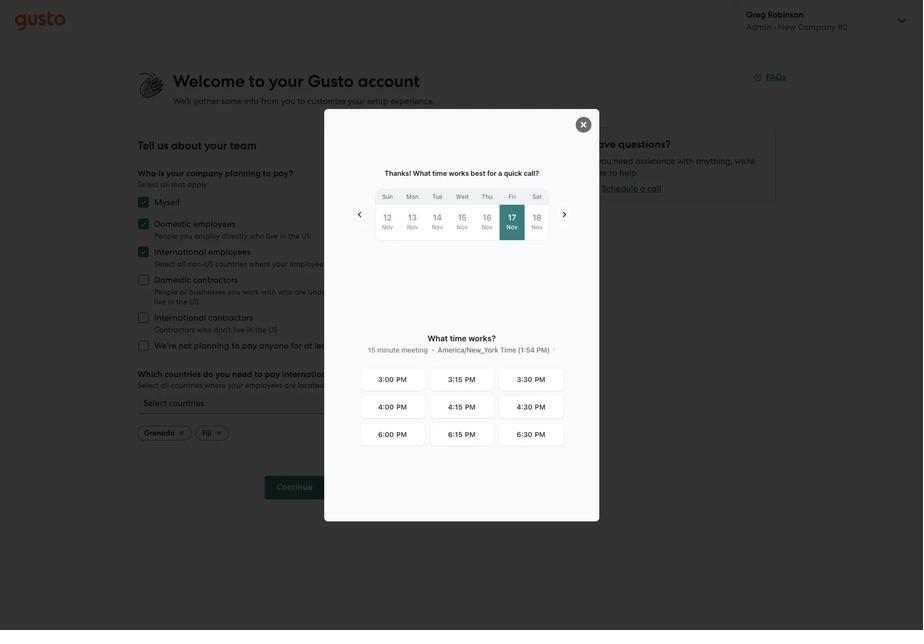Task type: vqa. For each thing, say whether or not it's contained in the screenshot.
second Domestic from the bottom of the page
yes



Task type: locate. For each thing, give the bounding box(es) containing it.
pay left 'anyone'
[[242, 341, 257, 351]]

in up "contractors"
[[168, 298, 174, 307]]

employees down people you employ directly who live in the us
[[208, 247, 251, 257]]

you right if
[[597, 156, 612, 166]]

countries
[[215, 260, 247, 269], [165, 370, 201, 380], [171, 381, 203, 390]]

to down we're not planning to pay anyone for at least 3 months
[[254, 370, 263, 380]]

home image
[[15, 11, 66, 31]]

live right don't
[[233, 326, 245, 335]]

1 vertical spatial international
[[154, 313, 206, 323]]

account menu element
[[734, 0, 909, 42]]

in up select all non-us countries where your employees are located
[[280, 232, 286, 241]]

pay down 'anyone'
[[265, 370, 280, 380]]

you inside people or businesses you work with who are under contract for a specific project, who live in the us
[[228, 288, 240, 297]]

0 vertical spatial select
[[138, 180, 159, 189]]

we're not planning to pay anyone for at least 3 months
[[154, 341, 372, 351]]

1 vertical spatial all
[[177, 260, 186, 269]]

domestic employees
[[154, 219, 236, 229]]

if you need assistance with anything, we're here to help.
[[590, 156, 755, 178]]

to left pay? at the left
[[263, 169, 271, 179]]

located
[[342, 260, 369, 269]]

1 people from the top
[[154, 232, 178, 241]]

that
[[171, 180, 185, 189]]

for
[[362, 288, 371, 297], [291, 341, 302, 351]]

contractors up don't
[[208, 313, 253, 323]]

0 vertical spatial need
[[614, 156, 633, 166]]

are inside people or businesses you work with who are under contract for a specific project, who live in the us
[[295, 288, 306, 297]]

1 vertical spatial need
[[232, 370, 252, 380]]

0 horizontal spatial with
[[261, 288, 276, 297]]

to down contractors who don't live in the us
[[232, 341, 240, 351]]

countries down people you employ directly who live in the us
[[215, 260, 247, 269]]

0 vertical spatial planning
[[225, 169, 261, 179]]

We're not planning to pay anyone for at least 3 months checkbox
[[133, 335, 154, 357]]

2 domestic from the top
[[154, 275, 191, 285]]

setup
[[367, 96, 388, 106]]

1 vertical spatial the
[[176, 298, 188, 307]]

0 horizontal spatial where
[[205, 381, 226, 390]]

2 international from the top
[[154, 313, 206, 323]]

select down which
[[138, 381, 159, 390]]

are inside which countries do you need to pay international employees in? select all countries where your employees are located.
[[284, 381, 296, 390]]

1 vertical spatial with
[[261, 288, 276, 297]]

to inside who is your company planning to pay? select all that apply
[[263, 169, 271, 179]]

0 vertical spatial the
[[288, 232, 300, 241]]

0 vertical spatial where
[[249, 260, 271, 269]]

planning
[[225, 169, 261, 179], [194, 341, 229, 351]]

1 horizontal spatial with
[[677, 156, 694, 166]]

0 vertical spatial for
[[362, 288, 371, 297]]

1 vertical spatial contractors
[[208, 313, 253, 323]]

at
[[304, 341, 313, 351]]

us
[[302, 232, 311, 241], [204, 260, 213, 269], [190, 298, 199, 307], [268, 326, 278, 335]]

in?
[[381, 370, 393, 380]]

1 vertical spatial a
[[373, 288, 378, 297]]

0 vertical spatial domestic
[[154, 219, 191, 229]]

1 horizontal spatial in
[[247, 326, 253, 335]]

to
[[249, 71, 265, 91], [297, 96, 305, 106], [610, 168, 617, 178], [263, 169, 271, 179], [232, 341, 240, 351], [254, 370, 263, 380]]

0 vertical spatial international
[[154, 247, 206, 257]]

all
[[160, 180, 169, 189], [177, 260, 186, 269], [160, 381, 169, 390]]

who down international contractors
[[197, 326, 212, 335]]

are down international
[[284, 381, 296, 390]]

international
[[282, 370, 334, 380]]

or
[[180, 288, 187, 297]]

0 vertical spatial all
[[160, 180, 169, 189]]

0 vertical spatial people
[[154, 232, 178, 241]]

your
[[269, 71, 304, 91], [348, 96, 365, 106], [204, 139, 227, 152], [166, 169, 184, 179], [272, 260, 288, 269], [228, 381, 243, 390]]

least
[[315, 341, 334, 351]]

info
[[244, 96, 259, 106]]

domestic up or
[[154, 275, 191, 285]]

pay
[[242, 341, 257, 351], [265, 370, 280, 380]]

you left work
[[228, 288, 240, 297]]

0 horizontal spatial for
[[291, 341, 302, 351]]

live up international contractors checkbox at the left of the page
[[154, 298, 166, 307]]

select inside which countries do you need to pay international employees in? select all countries where your employees are located.
[[138, 381, 159, 390]]

people left or
[[154, 288, 178, 297]]

domestic contractors
[[154, 275, 238, 285]]

contractors
[[193, 275, 238, 285], [208, 313, 253, 323]]

0 horizontal spatial in
[[168, 298, 174, 307]]

who left under
[[278, 288, 293, 297]]

1 vertical spatial select
[[154, 260, 175, 269]]

welcome
[[173, 71, 245, 91]]

1 vertical spatial domestic
[[154, 275, 191, 285]]

domestic
[[154, 219, 191, 229], [154, 275, 191, 285]]

need
[[614, 156, 633, 166], [232, 370, 252, 380]]

select all non-us countries where your employees are located
[[154, 260, 369, 269]]

anyone
[[259, 341, 289, 351]]

2 horizontal spatial the
[[288, 232, 300, 241]]

0 vertical spatial a
[[640, 184, 646, 194]]

2 people from the top
[[154, 288, 178, 297]]

for right contract
[[362, 288, 371, 297]]

the up we're not planning to pay anyone for at least 3 months
[[255, 326, 266, 335]]

a left specific
[[373, 288, 378, 297]]

1 horizontal spatial live
[[233, 326, 245, 335]]

do
[[203, 370, 213, 380]]

2 vertical spatial countries
[[171, 381, 203, 390]]

in up we're not planning to pay anyone for at least 3 months
[[247, 326, 253, 335]]

international up "contractors"
[[154, 313, 206, 323]]

0 vertical spatial in
[[280, 232, 286, 241]]

1 domestic from the top
[[154, 219, 191, 229]]

who
[[250, 232, 264, 241], [278, 288, 293, 297], [436, 288, 451, 297], [197, 326, 212, 335]]

where
[[249, 260, 271, 269], [205, 381, 226, 390]]

all down which
[[160, 381, 169, 390]]

grenada link
[[138, 426, 192, 441]]

gather
[[193, 96, 219, 106]]

need up help.
[[614, 156, 633, 166]]

non-
[[188, 260, 204, 269]]

0 horizontal spatial live
[[154, 298, 166, 307]]

your down we're not planning to pay anyone for at least 3 months
[[228, 381, 243, 390]]

your inside who is your company planning to pay? select all that apply
[[166, 169, 184, 179]]

live
[[266, 232, 278, 241], [154, 298, 166, 307], [233, 326, 245, 335]]

people up international employees option
[[154, 232, 178, 241]]

0 horizontal spatial pay
[[242, 341, 257, 351]]

you right do
[[216, 370, 230, 380]]

you down domestic employees
[[180, 232, 193, 241]]

to right here
[[610, 168, 617, 178]]

in
[[280, 232, 286, 241], [168, 298, 174, 307], [247, 326, 253, 335]]

myself
[[154, 198, 180, 207]]

the down or
[[176, 298, 188, 307]]

countries down not
[[171, 381, 203, 390]]

1 vertical spatial countries
[[165, 370, 201, 380]]

are left located
[[329, 260, 340, 269]]

0 vertical spatial live
[[266, 232, 278, 241]]

for left 'at'
[[291, 341, 302, 351]]

1 horizontal spatial for
[[362, 288, 371, 297]]

1 horizontal spatial pay
[[265, 370, 280, 380]]

1 horizontal spatial need
[[614, 156, 633, 166]]

planning down team
[[225, 169, 261, 179]]

planning down contractors who don't live in the us
[[194, 341, 229, 351]]

with inside "if you need assistance with anything, we're here to help."
[[677, 156, 694, 166]]

3
[[336, 341, 341, 351]]

1 vertical spatial in
[[168, 298, 174, 307]]

0 vertical spatial contractors
[[193, 275, 238, 285]]

under
[[308, 288, 329, 297]]

with left the anything,
[[677, 156, 694, 166]]

domestic for domestic contractors
[[154, 275, 191, 285]]

people or businesses you work with who are under contract for a specific project, who live in the us
[[154, 288, 451, 307]]

0 horizontal spatial the
[[176, 298, 188, 307]]

continue
[[277, 483, 313, 493]]

1 vertical spatial are
[[295, 288, 306, 297]]

contractors
[[154, 326, 195, 335]]

where up work
[[249, 260, 271, 269]]

1 horizontal spatial the
[[255, 326, 266, 335]]

all inside which countries do you need to pay international employees in? select all countries where your employees are located.
[[160, 381, 169, 390]]

you
[[281, 96, 295, 106], [597, 156, 612, 166], [180, 232, 193, 241], [228, 288, 240, 297], [216, 370, 230, 380]]

we're
[[154, 341, 176, 351]]

you right from
[[281, 96, 295, 106]]

1 horizontal spatial a
[[640, 184, 646, 194]]

1 international from the top
[[154, 247, 206, 257]]

with
[[677, 156, 694, 166], [261, 288, 276, 297]]

0 vertical spatial countries
[[215, 260, 247, 269]]

schedule a call
[[602, 184, 662, 194]]

call
[[648, 184, 662, 194]]

countries left do
[[165, 370, 201, 380]]

are
[[329, 260, 340, 269], [295, 288, 306, 297], [284, 381, 296, 390]]

2 vertical spatial are
[[284, 381, 296, 390]]

to left customize
[[297, 96, 305, 106]]

0 horizontal spatial need
[[232, 370, 252, 380]]

a inside people or businesses you work with who are under contract for a specific project, who live in the us
[[373, 288, 378, 297]]

where down do
[[205, 381, 226, 390]]

need inside which countries do you need to pay international employees in? select all countries where your employees are located.
[[232, 370, 252, 380]]

your up from
[[269, 71, 304, 91]]

the
[[288, 232, 300, 241], [176, 298, 188, 307], [255, 326, 266, 335]]

don't
[[214, 326, 231, 335]]

from
[[261, 96, 279, 106]]

select
[[138, 180, 159, 189], [154, 260, 175, 269], [138, 381, 159, 390]]

a left call
[[640, 184, 646, 194]]

need right do
[[232, 370, 252, 380]]

the up select all non-us countries where your employees are located
[[288, 232, 300, 241]]

all left non-
[[177, 260, 186, 269]]

people
[[154, 232, 178, 241], [154, 288, 178, 297]]

all down is
[[160, 180, 169, 189]]

live up select all non-us countries where your employees are located
[[266, 232, 278, 241]]

pay inside which countries do you need to pay international employees in? select all countries where your employees are located.
[[265, 370, 280, 380]]

1 vertical spatial live
[[154, 298, 166, 307]]

people inside people or businesses you work with who are under contract for a specific project, who live in the us
[[154, 288, 178, 297]]

select up domestic contractors checkbox
[[154, 260, 175, 269]]

1 vertical spatial pay
[[265, 370, 280, 380]]

a
[[640, 184, 646, 194], [373, 288, 378, 297]]

a inside button
[[640, 184, 646, 194]]

0 horizontal spatial a
[[373, 288, 378, 297]]

Domestic contractors checkbox
[[133, 269, 154, 291]]

1 horizontal spatial where
[[249, 260, 271, 269]]

0 vertical spatial with
[[677, 156, 694, 166]]

with right work
[[261, 288, 276, 297]]

contractors up the businesses
[[193, 275, 238, 285]]

1 vertical spatial people
[[154, 288, 178, 297]]

your up 'that'
[[166, 169, 184, 179]]

select down who
[[138, 180, 159, 189]]

welcome to your gusto account we'll gather some info from you to customize your setup experience.
[[173, 71, 435, 106]]

international for international contractors
[[154, 313, 206, 323]]

2 vertical spatial select
[[138, 381, 159, 390]]

your up people or businesses you work with who are under contract for a specific project, who live in the us
[[272, 260, 288, 269]]

2 vertical spatial all
[[160, 381, 169, 390]]

international up non-
[[154, 247, 206, 257]]

pay?
[[273, 169, 293, 179]]

businesses
[[189, 288, 226, 297]]

1 vertical spatial where
[[205, 381, 226, 390]]

are left under
[[295, 288, 306, 297]]

domestic down myself
[[154, 219, 191, 229]]

who right directly
[[250, 232, 264, 241]]

account
[[358, 71, 420, 91]]



Task type: describe. For each thing, give the bounding box(es) containing it.
which
[[138, 370, 162, 380]]

live inside people or businesses you work with who are under contract for a specific project, who live in the us
[[154, 298, 166, 307]]

your left setup
[[348, 96, 365, 106]]

contractors who don't live in the us
[[154, 326, 278, 335]]

0 vertical spatial are
[[329, 260, 340, 269]]

0 vertical spatial pay
[[242, 341, 257, 351]]

2 horizontal spatial live
[[266, 232, 278, 241]]

who right project,
[[436, 288, 451, 297]]

contractors for domestic contractors
[[193, 275, 238, 285]]

employees down we're not planning to pay anyone for at least 3 months
[[245, 381, 283, 390]]

International contractors checkbox
[[133, 307, 154, 329]]

faqs
[[766, 72, 786, 83]]

gusto
[[308, 71, 354, 91]]

have
[[590, 138, 616, 151]]

employees up under
[[290, 260, 327, 269]]

international employees
[[154, 247, 251, 257]]

contract
[[331, 288, 360, 297]]

your inside which countries do you need to pay international employees in? select all countries where your employees are located.
[[228, 381, 243, 390]]

which countries do you need to pay international employees in? select all countries where your employees are located.
[[138, 370, 393, 390]]

schedule
[[602, 184, 638, 194]]

2 horizontal spatial in
[[280, 232, 286, 241]]

domestic for domestic employees
[[154, 219, 191, 229]]

continue button
[[265, 476, 325, 500]]

for inside people or businesses you work with who are under contract for a specific project, who live in the us
[[362, 288, 371, 297]]

your left team
[[204, 139, 227, 152]]

company
[[186, 169, 223, 179]]

project,
[[408, 288, 434, 297]]

where inside which countries do you need to pay international employees in? select all countries where your employees are located.
[[205, 381, 226, 390]]

schedule a call button
[[590, 183, 662, 195]]

work
[[242, 288, 259, 297]]

located.
[[298, 381, 326, 390]]

employees up employ
[[193, 219, 236, 229]]

experience.
[[391, 96, 435, 106]]

fiji link
[[196, 426, 229, 441]]

select inside who is your company planning to pay? select all that apply
[[138, 180, 159, 189]]

some
[[221, 96, 242, 106]]

anything,
[[696, 156, 733, 166]]

tell
[[138, 139, 155, 152]]

help.
[[620, 168, 639, 178]]

you inside which countries do you need to pay international employees in? select all countries where your employees are located.
[[216, 370, 230, 380]]

people for domestic employees
[[154, 232, 178, 241]]

questions?
[[618, 138, 671, 151]]

people for domestic contractors
[[154, 288, 178, 297]]

1 vertical spatial planning
[[194, 341, 229, 351]]

employees down 'months' at the left
[[336, 370, 379, 380]]

International employees checkbox
[[133, 241, 154, 263]]

who is your company planning to pay? select all that apply
[[138, 169, 293, 189]]

planning inside who is your company planning to pay? select all that apply
[[225, 169, 261, 179]]

2 vertical spatial live
[[233, 326, 245, 335]]

people you employ directly who live in the us
[[154, 232, 311, 241]]

customize
[[307, 96, 346, 106]]

to up 'info'
[[249, 71, 265, 91]]

Domestic employees checkbox
[[133, 213, 154, 235]]

in inside people or businesses you work with who are under contract for a specific project, who live in the us
[[168, 298, 174, 307]]

specific
[[380, 288, 406, 297]]

to inside "if you need assistance with anything, we're here to help."
[[610, 168, 617, 178]]

have questions?
[[590, 138, 671, 151]]

grenada
[[144, 429, 175, 438]]

contractors for international contractors
[[208, 313, 253, 323]]

us inside people or businesses you work with who are under contract for a specific project, who live in the us
[[190, 298, 199, 307]]

fiji
[[202, 429, 212, 438]]

directly
[[222, 232, 248, 241]]

here
[[590, 168, 607, 178]]

with inside people or businesses you work with who are under contract for a specific project, who live in the us
[[261, 288, 276, 297]]

all inside who is your company planning to pay? select all that apply
[[160, 180, 169, 189]]

if
[[590, 156, 595, 166]]

is
[[158, 169, 164, 179]]

the inside people or businesses you work with who are under contract for a specific project, who live in the us
[[176, 298, 188, 307]]

who
[[138, 169, 156, 179]]

apply
[[187, 180, 207, 189]]

not
[[179, 341, 192, 351]]

need inside "if you need assistance with anything, we're here to help."
[[614, 156, 633, 166]]

you inside welcome to your gusto account we'll gather some info from you to customize your setup experience.
[[281, 96, 295, 106]]

months
[[343, 341, 372, 351]]

Myself checkbox
[[133, 192, 154, 213]]

we'll
[[173, 96, 191, 106]]

international for international employees
[[154, 247, 206, 257]]

us
[[157, 139, 168, 152]]

1 vertical spatial for
[[291, 341, 302, 351]]

about
[[171, 139, 202, 152]]

faqs button
[[754, 72, 786, 84]]

you inside "if you need assistance with anything, we're here to help."
[[597, 156, 612, 166]]

team
[[230, 139, 257, 152]]

assistance
[[635, 156, 675, 166]]

we're
[[735, 156, 755, 166]]

international contractors
[[154, 313, 253, 323]]

to inside which countries do you need to pay international employees in? select all countries where your employees are located.
[[254, 370, 263, 380]]

2 vertical spatial the
[[255, 326, 266, 335]]

employ
[[194, 232, 220, 241]]

2 vertical spatial in
[[247, 326, 253, 335]]

tell us about your team
[[138, 139, 257, 152]]



